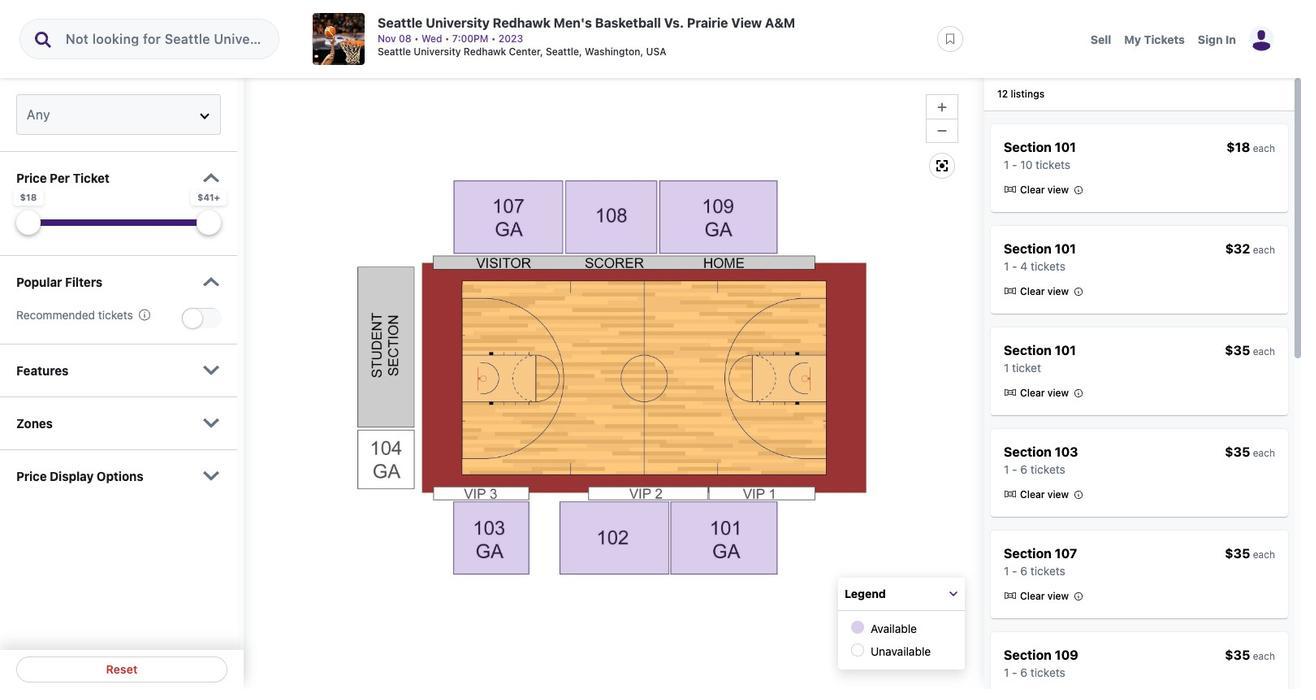 Task type: describe. For each thing, give the bounding box(es) containing it.
101 for $18
[[1055, 140, 1077, 154]]

each for section 101 1 ticket
[[1254, 345, 1276, 358]]

price for price per ticket
[[16, 171, 47, 185]]

ticket
[[1013, 361, 1042, 375]]

legend
[[845, 587, 887, 601]]

section 101 1 ticket
[[1005, 343, 1077, 375]]

109
[[1055, 648, 1079, 662]]

section 103 1 - 6 tickets
[[1005, 445, 1079, 476]]

washington,
[[585, 46, 644, 58]]

clear for section 101 1 - 10 tickets
[[1021, 184, 1046, 196]]

available
[[871, 622, 918, 636]]

each for section 107 1 - 6 tickets
[[1254, 549, 1276, 561]]

3 • from the left
[[491, 33, 496, 45]]

clear view for section 101 1 - 4 tickets
[[1021, 285, 1070, 298]]

each for section 101 1 - 4 tickets
[[1254, 244, 1276, 256]]

$32 each
[[1226, 241, 1276, 256]]

reset
[[106, 662, 138, 676]]

a&m
[[766, 15, 796, 30]]

my tickets
[[1125, 33, 1186, 46]]

- for section 103 1 - 6 tickets
[[1013, 462, 1018, 476]]

nov
[[378, 33, 396, 45]]

0 vertical spatial redhawk
[[493, 15, 551, 30]]

$35 each for 107
[[1226, 546, 1276, 561]]

1 for section 101 1 ticket
[[1005, 361, 1010, 375]]

,
[[540, 46, 544, 58]]

Not looking for Seattle University Redhawk? search field
[[53, 20, 276, 59]]

clear for section 107 1 - 6 tickets
[[1021, 590, 1046, 602]]

seattle university redhawk center link
[[378, 46, 540, 58]]

view for section 101 1 - 4 tickets
[[1048, 285, 1070, 298]]

price per ticket
[[16, 171, 110, 185]]

section for section 101 1 - 4 tickets
[[1005, 241, 1052, 256]]

section for section 101 1 ticket
[[1005, 343, 1052, 358]]

4 $35 from the top
[[1226, 648, 1251, 662]]

sign
[[1199, 33, 1224, 46]]

tickets for section 101 1 - 10 tickets
[[1036, 158, 1071, 171]]

tickets for section 103 1 - 6 tickets
[[1031, 462, 1066, 476]]

in
[[1226, 33, 1237, 46]]

prairie
[[687, 15, 729, 30]]

section for section 101 1 - 10 tickets
[[1005, 140, 1052, 154]]

clear view for section 103 1 - 6 tickets
[[1021, 489, 1070, 501]]

clear for section 101 1 - 4 tickets
[[1021, 285, 1046, 298]]

101 for $35
[[1055, 343, 1077, 358]]

1 • from the left
[[414, 33, 419, 45]]

$35 each for 101
[[1226, 343, 1276, 358]]

$35 for 107
[[1226, 546, 1251, 561]]

clear view for section 107 1 - 6 tickets
[[1021, 590, 1070, 602]]

6 for 107
[[1021, 564, 1028, 578]]

10
[[1021, 158, 1033, 171]]

4
[[1021, 259, 1028, 273]]

view for section 103 1 - 6 tickets
[[1048, 489, 1070, 501]]

section 101 1 - 10 tickets
[[1005, 140, 1077, 171]]

view for section 101 1 ticket
[[1048, 387, 1070, 399]]

view for section 101 1 - 10 tickets
[[1048, 184, 1070, 196]]

tooltip image for section 101 1 ticket
[[1075, 388, 1085, 398]]

1 seattle from the top
[[378, 15, 423, 30]]

$32
[[1226, 241, 1251, 256]]

tooltip image for section 101 1 - 10 tickets
[[1075, 185, 1085, 195]]

section 107 1 - 6 tickets
[[1005, 546, 1078, 578]]

men's
[[554, 15, 592, 30]]

$35 for 103
[[1226, 445, 1251, 459]]

- for section 109 1 - 6 tickets
[[1013, 666, 1018, 679]]

usa
[[646, 46, 667, 58]]

- for section 101 1 - 4 tickets
[[1013, 259, 1018, 273]]

clear for section 103 1 - 6 tickets
[[1021, 489, 1046, 501]]

1 for section 101 1 - 10 tickets
[[1005, 158, 1010, 171]]

$18 for $18
[[20, 192, 37, 202]]

clear view for section 101 1 ticket
[[1021, 387, 1070, 399]]

each for section 103 1 - 6 tickets
[[1254, 447, 1276, 459]]

sign in link
[[1199, 33, 1237, 46]]

price for price display options
[[16, 469, 47, 484]]

tickets for section 107 1 - 6 tickets
[[1031, 564, 1066, 578]]

filters
[[65, 275, 103, 289]]

display
[[50, 469, 94, 484]]

my
[[1125, 33, 1142, 46]]

1 for section 101 1 - 4 tickets
[[1005, 259, 1010, 273]]

popular
[[16, 275, 62, 289]]

sell
[[1091, 33, 1112, 46]]



Task type: vqa. For each thing, say whether or not it's contained in the screenshot.


Task type: locate. For each thing, give the bounding box(es) containing it.
$18 for $18 each
[[1227, 140, 1251, 154]]

3 6 from the top
[[1021, 666, 1028, 679]]

2 6 from the top
[[1021, 564, 1028, 578]]

5 section from the top
[[1005, 546, 1052, 561]]

103
[[1055, 445, 1079, 459]]

12
[[998, 88, 1009, 100]]

107
[[1055, 546, 1078, 561]]

3 $35 each from the top
[[1226, 546, 1276, 561]]

tickets down filters
[[98, 308, 133, 322]]

•
[[414, 33, 419, 45], [445, 33, 450, 45], [491, 33, 496, 45]]

clear view down section 103 1 - 6 tickets
[[1021, 489, 1070, 501]]

listings
[[1011, 88, 1045, 100]]

$18 each
[[1227, 140, 1276, 154]]

6 1 from the top
[[1005, 666, 1010, 679]]

0 horizontal spatial •
[[414, 33, 419, 45]]

clear down 10
[[1021, 184, 1046, 196]]

4 - from the top
[[1013, 564, 1018, 578]]

4 each from the top
[[1254, 447, 1276, 459]]

$35
[[1226, 343, 1251, 358], [1226, 445, 1251, 459], [1226, 546, 1251, 561], [1226, 648, 1251, 662]]

tickets
[[1145, 33, 1186, 46]]

section up ticket
[[1005, 343, 1052, 358]]

4 1 from the top
[[1005, 462, 1010, 476]]

clear view down ticket
[[1021, 387, 1070, 399]]

clear down "4"
[[1021, 285, 1046, 298]]

1 each from the top
[[1254, 142, 1276, 154]]

tooltip image
[[1075, 592, 1085, 601]]

price left display on the left bottom of page
[[16, 469, 47, 484]]

5 clear view from the top
[[1021, 590, 1070, 602]]

each for section 101 1 - 10 tickets
[[1254, 142, 1276, 154]]

clear view for section 101 1 - 10 tickets
[[1021, 184, 1070, 196]]

2 view from the top
[[1048, 285, 1070, 298]]

tickets inside section 101 1 - 4 tickets
[[1031, 259, 1066, 273]]

seattle up 08
[[378, 15, 423, 30]]

1 $35 each from the top
[[1226, 343, 1276, 358]]

- inside section 107 1 - 6 tickets
[[1013, 564, 1018, 578]]

- inside section 101 1 - 10 tickets
[[1013, 158, 1018, 171]]

• left 2023
[[491, 33, 496, 45]]

7:00pm
[[453, 33, 489, 45]]

0 vertical spatial price
[[16, 171, 47, 185]]

clear view down 10
[[1021, 184, 1070, 196]]

2 section from the top
[[1005, 241, 1052, 256]]

2 $35 from the top
[[1226, 445, 1251, 459]]

6 inside section 103 1 - 6 tickets
[[1021, 462, 1028, 476]]

redhawk up 2023
[[493, 15, 551, 30]]

1
[[1005, 158, 1010, 171], [1005, 259, 1010, 273], [1005, 361, 1010, 375], [1005, 462, 1010, 476], [1005, 564, 1010, 578], [1005, 666, 1010, 679]]

1 - from the top
[[1013, 158, 1018, 171]]

view down section 101 1 - 4 tickets
[[1048, 285, 1070, 298]]

section left 109 at the bottom right of page
[[1005, 648, 1052, 662]]

section inside section 101 1 ticket
[[1005, 343, 1052, 358]]

- inside section 109 1 - 6 tickets
[[1013, 666, 1018, 679]]

1 $35 from the top
[[1226, 343, 1251, 358]]

3 view from the top
[[1048, 387, 1070, 399]]

section left 103
[[1005, 445, 1052, 459]]

tickets for section 101 1 - 4 tickets
[[1031, 259, 1066, 273]]

1 vertical spatial price
[[16, 469, 47, 484]]

price
[[16, 171, 47, 185], [16, 469, 47, 484]]

seattle university redhawk tickets image
[[313, 13, 365, 65]]

3 clear view from the top
[[1021, 387, 1070, 399]]

clear
[[1021, 184, 1046, 196], [1021, 285, 1046, 298], [1021, 387, 1046, 399], [1021, 489, 1046, 501], [1021, 590, 1046, 602]]

tooltip image
[[1075, 185, 1085, 195], [1075, 287, 1085, 297], [1075, 388, 1085, 398], [1075, 490, 1085, 500]]

clear down ticket
[[1021, 387, 1046, 399]]

2 1 from the top
[[1005, 259, 1010, 273]]

clear down section 103 1 - 6 tickets
[[1021, 489, 1046, 501]]

tickets right 10
[[1036, 158, 1071, 171]]

unavailable
[[871, 644, 932, 658]]

1 tooltip image from the top
[[1075, 185, 1085, 195]]

2 price from the top
[[16, 469, 47, 484]]

5 - from the top
[[1013, 666, 1018, 679]]

view down section 103 1 - 6 tickets
[[1048, 489, 1070, 501]]

view
[[1048, 184, 1070, 196], [1048, 285, 1070, 298], [1048, 387, 1070, 399], [1048, 489, 1070, 501], [1048, 590, 1070, 602]]

tickets inside section 101 1 - 10 tickets
[[1036, 158, 1071, 171]]

section
[[1005, 140, 1052, 154], [1005, 241, 1052, 256], [1005, 343, 1052, 358], [1005, 445, 1052, 459], [1005, 546, 1052, 561], [1005, 648, 1052, 662]]

5 view from the top
[[1048, 590, 1070, 602]]

clear view
[[1021, 184, 1070, 196], [1021, 285, 1070, 298], [1021, 387, 1070, 399], [1021, 489, 1070, 501], [1021, 590, 1070, 602]]

1 vertical spatial university
[[414, 46, 461, 58]]

seattle
[[378, 15, 423, 30], [378, 46, 411, 58]]

seattle,
[[546, 46, 583, 58]]

section for section 107 1 - 6 tickets
[[1005, 546, 1052, 561]]

4 section from the top
[[1005, 445, 1052, 459]]

1 101 from the top
[[1055, 140, 1077, 154]]

4 $35 each from the top
[[1226, 648, 1276, 662]]

2 each from the top
[[1254, 244, 1276, 256]]

section 101 1 - 4 tickets
[[1005, 241, 1077, 273]]

tooltip image for section 103 1 - 6 tickets
[[1075, 490, 1085, 500]]

1 vertical spatial redhawk
[[464, 46, 507, 58]]

per
[[50, 171, 70, 185]]

2 seattle from the top
[[378, 46, 411, 58]]

1 horizontal spatial $18
[[1227, 140, 1251, 154]]

vs.
[[665, 15, 684, 30]]

6
[[1021, 462, 1028, 476], [1021, 564, 1028, 578], [1021, 666, 1028, 679]]

101 inside section 101 1 - 4 tickets
[[1055, 241, 1077, 256]]

1 horizontal spatial •
[[445, 33, 450, 45]]

1 vertical spatial seattle
[[378, 46, 411, 58]]

1 for section 103 1 - 6 tickets
[[1005, 462, 1010, 476]]

tickets down 107
[[1031, 564, 1066, 578]]

university up 7:00pm
[[426, 15, 490, 30]]

2 horizontal spatial •
[[491, 33, 496, 45]]

1 inside section 103 1 - 6 tickets
[[1005, 462, 1010, 476]]

view down section 101 1 - 10 tickets
[[1048, 184, 1070, 196]]

101 inside section 101 1 - 10 tickets
[[1055, 140, 1077, 154]]

4 clear view from the top
[[1021, 489, 1070, 501]]

1 vertical spatial 101
[[1055, 241, 1077, 256]]

tooltip image down section 101 1 - 4 tickets
[[1075, 287, 1085, 297]]

tickets inside section 107 1 - 6 tickets
[[1031, 564, 1066, 578]]

recommended tickets
[[16, 308, 133, 322]]

1 section from the top
[[1005, 140, 1052, 154]]

1 inside section 101 1 ticket
[[1005, 361, 1010, 375]]

6 inside section 107 1 - 6 tickets
[[1021, 564, 1028, 578]]

3 tooltip image from the top
[[1075, 388, 1085, 398]]

2 vertical spatial 101
[[1055, 343, 1077, 358]]

- inside section 103 1 - 6 tickets
[[1013, 462, 1018, 476]]

section left 107
[[1005, 546, 1052, 561]]

0 vertical spatial $18
[[1227, 140, 1251, 154]]

view left tooltip image
[[1048, 590, 1070, 602]]

recommended
[[16, 308, 95, 322]]

tickets down 109 at the bottom right of page
[[1031, 666, 1066, 679]]

view
[[732, 15, 762, 30]]

1 inside section 101 1 - 10 tickets
[[1005, 158, 1010, 171]]

clear down section 107 1 - 6 tickets
[[1021, 590, 1046, 602]]

zones
[[16, 416, 53, 431]]

section inside section 107 1 - 6 tickets
[[1005, 546, 1052, 561]]

4 tooltip image from the top
[[1075, 490, 1085, 500]]

1 for section 107 1 - 6 tickets
[[1005, 564, 1010, 578]]

tooltip image for section 101 1 - 4 tickets
[[1075, 287, 1085, 297]]

6 inside section 109 1 - 6 tickets
[[1021, 666, 1028, 679]]

3 101 from the top
[[1055, 343, 1077, 358]]

1 vertical spatial $18
[[20, 192, 37, 202]]

2 tooltip image from the top
[[1075, 287, 1085, 297]]

1 clear view from the top
[[1021, 184, 1070, 196]]

section inside section 101 1 - 4 tickets
[[1005, 241, 1052, 256]]

my tickets link
[[1125, 33, 1186, 46]]

5 1 from the top
[[1005, 564, 1010, 578]]

tickets inside section 103 1 - 6 tickets
[[1031, 462, 1066, 476]]

2 101 from the top
[[1055, 241, 1077, 256]]

university down the wed
[[414, 46, 461, 58]]

university
[[426, 15, 490, 30], [414, 46, 461, 58]]

3 clear from the top
[[1021, 387, 1046, 399]]

section 109 1 - 6 tickets
[[1005, 648, 1079, 679]]

6 section from the top
[[1005, 648, 1052, 662]]

tickets inside section 109 1 - 6 tickets
[[1031, 666, 1066, 679]]

4 clear from the top
[[1021, 489, 1046, 501]]

wed
[[422, 33, 443, 45]]

section inside section 109 1 - 6 tickets
[[1005, 648, 1052, 662]]

clear view down "4"
[[1021, 285, 1070, 298]]

section for section 103 1 - 6 tickets
[[1005, 445, 1052, 459]]

6 for 103
[[1021, 462, 1028, 476]]

section inside section 101 1 - 10 tickets
[[1005, 140, 1052, 154]]

2 • from the left
[[445, 33, 450, 45]]

2 - from the top
[[1013, 259, 1018, 273]]

tooltip image down section 101 1 - 10 tickets
[[1075, 185, 1085, 195]]

clear for section 101 1 ticket
[[1021, 387, 1046, 399]]

sell link
[[1091, 33, 1112, 46]]

3 1 from the top
[[1005, 361, 1010, 375]]

each
[[1254, 142, 1276, 154], [1254, 244, 1276, 256], [1254, 345, 1276, 358], [1254, 447, 1276, 459], [1254, 549, 1276, 561], [1254, 650, 1276, 662]]

2 $35 each from the top
[[1226, 445, 1276, 459]]

- inside section 101 1 - 4 tickets
[[1013, 259, 1018, 273]]

section up "4"
[[1005, 241, 1052, 256]]

2 clear from the top
[[1021, 285, 1046, 298]]

2 clear view from the top
[[1021, 285, 1070, 298]]

tickets for section 109 1 - 6 tickets
[[1031, 666, 1066, 679]]

$35 for 101
[[1226, 343, 1251, 358]]

0 vertical spatial university
[[426, 15, 490, 30]]

• right the wed
[[445, 33, 450, 45]]

101 inside section 101 1 ticket
[[1055, 343, 1077, 358]]

seattle university redhawk men's basketball vs. prairie view a&m nov 08 • wed • 7:00pm • 2023 seattle university redhawk center , seattle, washington, usa
[[378, 15, 796, 58]]

reset button
[[16, 657, 228, 683]]

view for section 107 1 - 6 tickets
[[1048, 590, 1070, 602]]

tickets down 103
[[1031, 462, 1066, 476]]

1 inside section 101 1 - 4 tickets
[[1005, 259, 1010, 273]]

clear view left tooltip image
[[1021, 590, 1070, 602]]

3 $35 from the top
[[1226, 546, 1251, 561]]

options
[[97, 469, 143, 484]]

08
[[399, 33, 412, 45]]

1 for section 109 1 - 6 tickets
[[1005, 666, 1010, 679]]

0 horizontal spatial $18
[[20, 192, 37, 202]]

redhawk
[[493, 15, 551, 30], [464, 46, 507, 58]]

101 for $32
[[1055, 241, 1077, 256]]

$18
[[1227, 140, 1251, 154], [20, 192, 37, 202]]

features
[[16, 363, 69, 378]]

5 each from the top
[[1254, 549, 1276, 561]]

each inside $32 each
[[1254, 244, 1276, 256]]

1 view from the top
[[1048, 184, 1070, 196]]

1 inside section 107 1 - 6 tickets
[[1005, 564, 1010, 578]]

4 view from the top
[[1048, 489, 1070, 501]]

price left per
[[16, 171, 47, 185]]

popular filters
[[16, 275, 103, 289]]

5 clear from the top
[[1021, 590, 1046, 602]]

1 inside section 109 1 - 6 tickets
[[1005, 666, 1010, 679]]

0 vertical spatial seattle
[[378, 15, 423, 30]]

$35 each for 103
[[1226, 445, 1276, 459]]

1 6 from the top
[[1021, 462, 1028, 476]]

tickets right "4"
[[1031, 259, 1066, 273]]

0 vertical spatial 101
[[1055, 140, 1077, 154]]

$35 each
[[1226, 343, 1276, 358], [1226, 445, 1276, 459], [1226, 546, 1276, 561], [1226, 648, 1276, 662]]

1 clear from the top
[[1021, 184, 1046, 196]]

sign in
[[1199, 33, 1237, 46]]

center
[[509, 46, 540, 58]]

redhawk down 7:00pm
[[464, 46, 507, 58]]

0 vertical spatial 6
[[1021, 462, 1028, 476]]

1 1 from the top
[[1005, 158, 1010, 171]]

- for section 101 1 - 10 tickets
[[1013, 158, 1018, 171]]

3 section from the top
[[1005, 343, 1052, 358]]

tooltip image down section 101 1 ticket
[[1075, 388, 1085, 398]]

• right 08
[[414, 33, 419, 45]]

basketball
[[596, 15, 661, 30]]

section up 10
[[1005, 140, 1052, 154]]

tooltip image down 103
[[1075, 490, 1085, 500]]

$41+
[[197, 192, 220, 202]]

price display options
[[16, 469, 143, 484]]

3 each from the top
[[1254, 345, 1276, 358]]

view down section 101 1 ticket
[[1048, 387, 1070, 399]]

ticket
[[73, 171, 110, 185]]

seattle university redhawk men's basketball vs. prairie view a&m link
[[378, 13, 796, 33]]

section for section 109 1 - 6 tickets
[[1005, 648, 1052, 662]]

legend button
[[839, 578, 966, 610]]

6 each from the top
[[1254, 650, 1276, 662]]

1 price from the top
[[16, 171, 47, 185]]

12 listings
[[998, 88, 1045, 100]]

section inside section 103 1 - 6 tickets
[[1005, 445, 1052, 459]]

seattle down nov on the top of page
[[378, 46, 411, 58]]

each inside $18 each
[[1254, 142, 1276, 154]]

-
[[1013, 158, 1018, 171], [1013, 259, 1018, 273], [1013, 462, 1018, 476], [1013, 564, 1018, 578], [1013, 666, 1018, 679]]

101
[[1055, 140, 1077, 154], [1055, 241, 1077, 256], [1055, 343, 1077, 358]]

- for section 107 1 - 6 tickets
[[1013, 564, 1018, 578]]

2 vertical spatial 6
[[1021, 666, 1028, 679]]

3 - from the top
[[1013, 462, 1018, 476]]

2023
[[499, 33, 523, 45]]

tickets
[[1036, 158, 1071, 171], [1031, 259, 1066, 273], [98, 308, 133, 322], [1031, 462, 1066, 476], [1031, 564, 1066, 578], [1031, 666, 1066, 679]]

1 vertical spatial 6
[[1021, 564, 1028, 578]]



